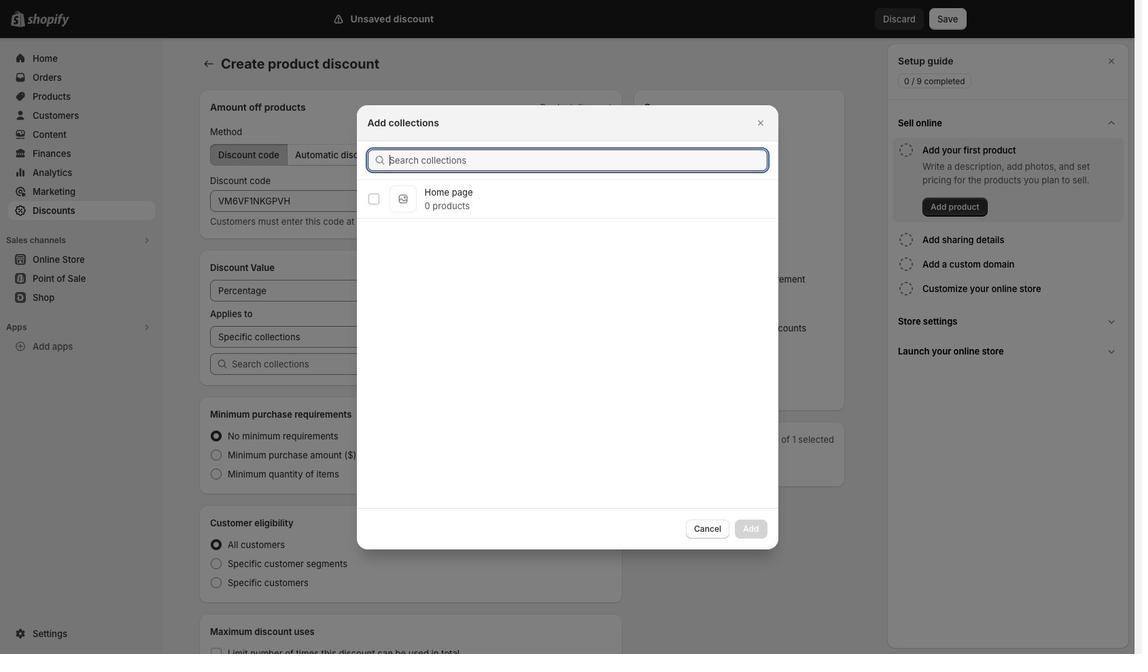 Task type: vqa. For each thing, say whether or not it's contained in the screenshot.
Search countries text box
no



Task type: describe. For each thing, give the bounding box(es) containing it.
mark add a custom domain as done image
[[898, 256, 915, 273]]

mark add your first product as done image
[[898, 142, 915, 158]]

Search collections text field
[[389, 149, 767, 171]]

mark customize your online store as done image
[[898, 281, 915, 297]]



Task type: locate. For each thing, give the bounding box(es) containing it.
mark add sharing details as done image
[[898, 232, 915, 248]]

dialog
[[887, 44, 1129, 649], [0, 105, 1135, 550]]

shopify image
[[30, 14, 72, 27]]



